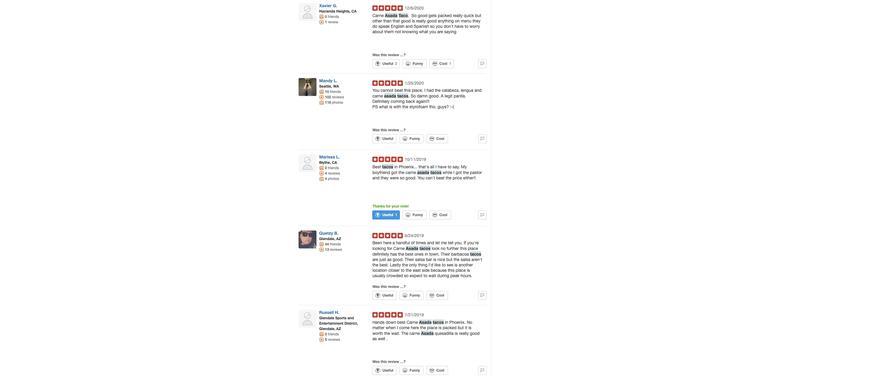 Task type: locate. For each thing, give the bounding box(es) containing it.
peak
[[451, 273, 460, 278]]

is up quesadilla
[[439, 325, 442, 330]]

marissa l. link
[[319, 154, 340, 159]]

carne asada taco
[[373, 13, 408, 18]]

you inside while i got the pastor and they were so good. you can't beat the price either!!
[[418, 176, 425, 180]]

review down with on the top left
[[388, 128, 399, 132]]

in inside in phoenix. no matter when i come here the place is packed but it is worth the wait. the carne
[[445, 320, 449, 325]]

for left your
[[386, 204, 391, 209]]

they
[[473, 19, 481, 23], [381, 176, 389, 180]]

the right had at the top of the page
[[435, 88, 441, 93]]

packed up anything
[[438, 13, 452, 18]]

for
[[386, 204, 391, 209], [387, 246, 392, 251]]

1 vertical spatial asada tacos
[[418, 170, 442, 175]]

0 down hacienda
[[325, 14, 327, 19]]

0 horizontal spatial place
[[427, 325, 438, 330]]

this up the so
[[404, 88, 411, 93]]

0 vertical spatial what
[[419, 29, 428, 34]]

but right quick
[[475, 13, 482, 18]]

friends inside 44 friends
[[330, 242, 341, 246]]

was for b.
[[373, 284, 380, 289]]

was this review …? up the useful 2
[[373, 53, 406, 57]]

quesadilla is really good as well .
[[373, 331, 480, 341]]

boyfriend
[[373, 170, 390, 175]]

asada down that's
[[418, 170, 430, 175]]

ca right the 'heights,'
[[352, 9, 357, 14]]

1 0 from the top
[[325, 14, 327, 19]]

1 horizontal spatial asada tacos
[[418, 170, 442, 175]]

2 5.0 star rating image from the top
[[373, 81, 403, 86]]

2 useful from the top
[[383, 136, 394, 141]]

here left a
[[384, 240, 392, 245]]

barbacoa
[[452, 252, 469, 257]]

1 horizontal spatial 1
[[395, 213, 397, 217]]

was this review …? for hands
[[373, 360, 406, 364]]

i up wait.
[[397, 325, 398, 330]]

and inside russell h. glendale sports and entertainment district, glendale, az
[[348, 316, 354, 320]]

h.
[[335, 310, 339, 315]]

. inside .  so good gets packed really quick but other than that good is really good anything on menu they do speak english and spanish so you don't have to worry about them not knowing what you are saying
[[408, 13, 409, 18]]

really
[[453, 13, 463, 18], [416, 19, 426, 23], [459, 331, 469, 336]]

what
[[419, 29, 428, 34], [379, 104, 388, 109]]

1 0 friends from the top
[[325, 14, 339, 19]]

this down well
[[381, 360, 387, 364]]

. inside . so damn good. a legit parilla. definitely coming back again!!! ps what is with the styrofoam tho, guys? :-(
[[409, 94, 410, 98]]

0 horizontal spatial 1
[[325, 20, 327, 24]]

i inside in phoenix. no matter when i come here the place is packed but it is worth the wait. the carne
[[397, 325, 398, 330]]

1 horizontal spatial what
[[419, 29, 428, 34]]

1 vertical spatial .
[[409, 94, 410, 98]]

1 vertical spatial 0
[[325, 166, 327, 170]]

the right has
[[398, 252, 404, 257]]

guys?
[[438, 104, 449, 109]]

0 vertical spatial are
[[438, 29, 443, 34]]

was this review …? for asada
[[373, 284, 406, 289]]

0 friends up 1 review at the top of the page
[[325, 14, 339, 19]]

funny for asada
[[410, 293, 420, 298]]

0 vertical spatial 0 friends
[[325, 14, 339, 19]]

but left it
[[458, 325, 464, 330]]

1 vertical spatial they
[[381, 176, 389, 180]]

2 horizontal spatial 1
[[450, 62, 452, 66]]

10 friends
[[325, 90, 341, 94]]

this inside the look no further this place definitely has the best ones in town. their barbacoa
[[460, 246, 467, 251]]

2 vertical spatial really
[[459, 331, 469, 336]]

1 horizontal spatial got
[[456, 170, 462, 175]]

for up has
[[387, 246, 392, 251]]

aren't
[[472, 257, 482, 262]]

0 vertical spatial you
[[373, 88, 380, 93]]

0 vertical spatial 4
[[325, 171, 327, 176]]

to up while
[[448, 165, 452, 169]]

2 0 from the top
[[325, 166, 327, 170]]

12/6/2020
[[405, 6, 424, 11]]

1 horizontal spatial carne
[[394, 246, 405, 251]]

1/25/2020
[[405, 81, 424, 86]]

review inside 1 review
[[328, 20, 339, 24]]

1 vertical spatial best
[[398, 320, 406, 325]]

1 horizontal spatial in
[[425, 252, 428, 257]]

2 vertical spatial carne
[[410, 331, 420, 336]]

pastor
[[470, 170, 482, 175]]

. for again!!!
[[409, 94, 410, 98]]

1 vertical spatial have
[[438, 165, 447, 169]]

4 was from the top
[[373, 360, 380, 364]]

0 vertical spatial they
[[473, 19, 481, 23]]

you
[[373, 88, 380, 93], [418, 176, 425, 180]]

anything
[[438, 19, 454, 23]]

really inside quesadilla is really good as well .
[[459, 331, 469, 336]]

0 horizontal spatial ca
[[332, 160, 337, 165]]

place.
[[412, 88, 424, 93]]

funny for .
[[410, 136, 420, 141]]

reviews inside 102 reviews
[[332, 95, 344, 99]]

0 vertical spatial place
[[468, 246, 478, 251]]

it
[[465, 325, 468, 330]]

2 vertical spatial good.
[[393, 257, 404, 262]]

cannot
[[381, 88, 394, 93]]

2 0 friends from the top
[[325, 166, 339, 170]]

1 vertical spatial carne
[[406, 170, 416, 175]]

5.0 star rating image up a
[[373, 233, 403, 238]]

1 horizontal spatial you
[[418, 176, 425, 180]]

1 horizontal spatial ca
[[352, 9, 357, 14]]

1 horizontal spatial place
[[456, 268, 466, 273]]

1 vertical spatial beat
[[437, 176, 445, 180]]

…? for asada
[[400, 284, 406, 289]]

0 vertical spatial beat
[[395, 88, 403, 93]]

0 vertical spatial in
[[395, 165, 398, 169]]

.  so good gets packed really quick but other than that good is really good anything on menu they do speak english and spanish so you don't have to worry about them not knowing what you are saying
[[373, 13, 482, 34]]

…? down with on the top left
[[400, 128, 406, 132]]

3 5.0 star rating image from the top
[[373, 157, 403, 162]]

good left gets
[[418, 13, 428, 18]]

marissa l. image
[[299, 154, 317, 172]]

best inside hands down best carne asada tacos
[[398, 320, 406, 325]]

1 horizontal spatial good.
[[406, 176, 417, 180]]

1 salsa from the left
[[416, 257, 425, 262]]

you inside "you cannot beat this place. i had the calabeza, lengua and carne"
[[373, 88, 380, 93]]

down
[[386, 320, 396, 325]]

carne inside hands down best carne asada tacos
[[407, 320, 418, 325]]

4 for 4 photos
[[325, 177, 327, 181]]

photos inside '4 photos'
[[328, 177, 339, 181]]

4
[[325, 171, 327, 176], [325, 177, 327, 181]]

1 horizontal spatial beat
[[437, 176, 445, 180]]

0 horizontal spatial here
[[384, 240, 392, 245]]

was
[[373, 53, 380, 57], [373, 128, 380, 132], [373, 284, 380, 289], [373, 360, 380, 364]]

packed inside in phoenix. no matter when i come here the place is packed but it is worth the wait. the carne
[[443, 325, 457, 330]]

the
[[435, 88, 441, 93], [403, 104, 409, 109], [399, 170, 405, 175], [463, 170, 469, 175], [446, 176, 452, 180], [398, 252, 404, 257], [454, 257, 460, 262], [373, 263, 379, 267], [402, 263, 408, 267], [406, 268, 412, 273], [420, 325, 426, 330], [385, 331, 390, 336]]

no
[[441, 246, 446, 251]]

tho,
[[430, 104, 437, 109]]

saying
[[445, 29, 457, 34]]

in inside in phoenix... that's all i have to say. my boyfriend got the carne
[[395, 165, 398, 169]]

1 …? from the top
[[400, 53, 406, 57]]

i inside while i got the pastor and they were so good. you can't beat the price either!!
[[454, 170, 455, 175]]

0 vertical spatial photos
[[332, 101, 343, 105]]

1 vertical spatial as
[[373, 336, 377, 341]]

2 horizontal spatial in
[[445, 320, 449, 325]]

. for good
[[408, 13, 409, 18]]

funny for hands
[[410, 368, 420, 373]]

3 was from the top
[[373, 284, 380, 289]]

5.0 star rating image for xavier g.
[[373, 5, 403, 11]]

l. right 'marissa'
[[336, 154, 340, 159]]

1 inside the cool 1
[[450, 62, 452, 66]]

side
[[422, 268, 430, 273]]

asada
[[384, 93, 396, 98], [418, 170, 430, 175]]

0 vertical spatial for
[[386, 204, 391, 209]]

tell
[[448, 240, 454, 245]]

cool for . so damn good. a legit parilla. definitely coming back again!!! ps what is with the styrofoam tho, guys? :-(
[[437, 136, 445, 141]]

0 horizontal spatial salsa
[[416, 257, 425, 262]]

if
[[464, 240, 466, 245]]

4 down 4 reviews
[[325, 177, 327, 181]]

cool for best tacos
[[440, 213, 448, 217]]

:-
[[450, 104, 453, 109]]

really up on
[[453, 13, 463, 18]]

have down on
[[455, 24, 464, 29]]

1 vertical spatial 0 friends
[[325, 166, 339, 170]]

reviews up '4 photos'
[[328, 171, 340, 176]]

the down phoenix...
[[399, 170, 405, 175]]

glendale, up 44
[[319, 237, 336, 241]]

0 horizontal spatial in
[[395, 165, 398, 169]]

friends inside 10 friends
[[330, 90, 341, 94]]

hours.
[[461, 273, 473, 278]]

0 vertical spatial best
[[406, 252, 414, 257]]

asada tacos
[[384, 93, 409, 98], [418, 170, 442, 175]]

1 az from the top
[[337, 237, 341, 241]]

5 useful from the top
[[383, 368, 394, 373]]

l. inside marissa l. blythe, ca
[[336, 154, 340, 159]]

0 vertical spatial asada
[[384, 93, 396, 98]]

0 horizontal spatial have
[[438, 165, 447, 169]]

1 vertical spatial ca
[[332, 160, 337, 165]]

reviews right 5
[[328, 338, 340, 342]]

what down definitely in the top left of the page
[[379, 104, 388, 109]]

useful for . so damn good. a legit parilla. definitely coming back again!!! ps what is with the styrofoam tho, guys? :-(
[[383, 136, 394, 141]]

as right the 'just'
[[388, 257, 392, 262]]

photos for marissa
[[328, 177, 339, 181]]

1 4 from the top
[[325, 171, 327, 176]]

carne down handful on the left of the page
[[394, 246, 405, 251]]

1 vertical spatial for
[[387, 246, 392, 251]]

in for phoenix...
[[395, 165, 398, 169]]

carne inside "you cannot beat this place. i had the calabeza, lengua and carne"
[[373, 94, 383, 98]]

1 vertical spatial 4
[[325, 177, 327, 181]]

1 horizontal spatial but
[[458, 325, 464, 330]]

lastly
[[390, 263, 401, 267]]

1 vertical spatial you
[[430, 29, 436, 34]]

ca down marissa l. link
[[332, 160, 337, 165]]

l. for marissa l.
[[336, 154, 340, 159]]

1 vertical spatial carne
[[394, 246, 405, 251]]

1 horizontal spatial as
[[388, 257, 392, 262]]

was this review …? down well
[[373, 360, 406, 364]]

reviews for marissa
[[328, 171, 340, 176]]

is right it
[[469, 325, 472, 330]]

photos down 102 reviews
[[332, 101, 343, 105]]

good. inside . so damn good. a legit parilla. definitely coming back again!!! ps what is with the styrofoam tho, guys? :-(
[[429, 94, 440, 98]]

0 up 5
[[325, 332, 327, 336]]

with
[[394, 104, 401, 109]]

4 …? from the top
[[400, 360, 406, 364]]

2
[[395, 62, 397, 66]]

0 vertical spatial ca
[[352, 9, 357, 14]]

best inside the look no further this place definitely has the best ones in town. their barbacoa
[[406, 252, 414, 257]]

glendale, inside quetzy b. glendale, az
[[319, 237, 336, 241]]

reviews inside 4 reviews
[[328, 171, 340, 176]]

0 horizontal spatial beat
[[395, 88, 403, 93]]

0 friends
[[325, 14, 339, 19], [325, 166, 339, 170], [325, 332, 339, 336]]

hands down best carne asada tacos
[[373, 320, 444, 325]]

are left the 'just'
[[373, 257, 379, 262]]

is down "town."
[[434, 257, 437, 262]]

photos for mandy
[[332, 101, 343, 105]]

1 glendale, from the top
[[319, 237, 336, 241]]

4 5.0 star rating image from the top
[[373, 233, 403, 238]]

place
[[468, 246, 478, 251], [456, 268, 466, 273], [427, 325, 438, 330]]

0 horizontal spatial what
[[379, 104, 388, 109]]

0 friends up 4 reviews
[[325, 166, 339, 170]]

2 horizontal spatial place
[[468, 246, 478, 251]]

ca inside 'xavier g. hacienda heights, ca'
[[352, 9, 357, 14]]

you.
[[455, 240, 463, 245]]

their inside tacos are just as good. their salsa bar is nice but the salsa aren't the best. lastly the only thing i'd like to see is another location closer to the east side because this place is usually crowded so expect to wait during peak hours.
[[405, 257, 414, 262]]

5.0 star rating image up best tacos
[[373, 157, 403, 162]]

to down 'side'
[[424, 273, 428, 278]]

0 for marissa
[[325, 166, 327, 170]]

. left the so
[[409, 94, 410, 98]]

1 for useful 1
[[395, 213, 397, 217]]

carne inside in phoenix... that's all i have to say. my boyfriend got the carne
[[406, 170, 416, 175]]

reviews up 116 photos
[[332, 95, 344, 99]]

1 vertical spatial az
[[337, 327, 341, 331]]

asada tacos up can't
[[418, 170, 442, 175]]

0 horizontal spatial you
[[373, 88, 380, 93]]

1 vertical spatial what
[[379, 104, 388, 109]]

glendale
[[319, 316, 335, 320]]

they up worry
[[473, 19, 481, 23]]

the inside in phoenix... that's all i have to say. my boyfriend got the carne
[[399, 170, 405, 175]]

russell h. glendale sports and entertainment district, glendale, az
[[319, 310, 358, 331]]

seattle,
[[319, 84, 332, 89]]

2 vertical spatial useful link
[[373, 366, 397, 375]]

here inside been here a handful of times and let me tell you. if you're looking for carne
[[384, 240, 392, 245]]

worry
[[470, 24, 480, 29]]

3 was this review …? from the top
[[373, 284, 406, 289]]

tacos down all
[[431, 170, 442, 175]]

2 4 from the top
[[325, 177, 327, 181]]

0 horizontal spatial good.
[[393, 257, 404, 262]]

and left let
[[427, 240, 435, 245]]

0 vertical spatial carne
[[373, 13, 384, 18]]

2 got from the left
[[456, 170, 462, 175]]

0 friends for russell
[[325, 332, 339, 336]]

1 down your
[[395, 213, 397, 217]]

0 vertical spatial az
[[337, 237, 341, 241]]

beat inside "you cannot beat this place. i had the calabeza, lengua and carne"
[[395, 88, 403, 93]]

place inside tacos are just as good. their salsa bar is nice but the salsa aren't the best. lastly the only thing i'd like to see is another location closer to the east side because this place is usually crowded so expect to wait during peak hours.
[[456, 268, 466, 273]]

wa
[[333, 84, 339, 89]]

beat down while
[[437, 176, 445, 180]]

0 vertical spatial useful link
[[373, 134, 397, 143]]

carne inside been here a handful of times and let me tell you. if you're looking for carne
[[394, 246, 405, 251]]

ones
[[415, 252, 424, 257]]

what down spanish
[[419, 29, 428, 34]]

5.0 star rating image up down
[[373, 312, 403, 318]]

5.0 star rating image for mandy l.
[[373, 81, 403, 86]]

1 horizontal spatial salsa
[[461, 257, 471, 262]]

looking
[[373, 246, 386, 251]]

4 was this review …? from the top
[[373, 360, 406, 364]]

0 horizontal spatial as
[[373, 336, 377, 341]]

2 …? from the top
[[400, 128, 406, 132]]

tacos down times
[[420, 246, 431, 251]]

beat
[[395, 88, 403, 93], [437, 176, 445, 180]]

good. up lastly
[[393, 257, 404, 262]]

this
[[381, 53, 387, 57], [404, 88, 411, 93], [381, 128, 387, 132], [460, 246, 467, 251], [448, 268, 455, 273], [381, 284, 387, 289], [381, 360, 387, 364]]

and right lengua
[[475, 88, 482, 93]]

2 glendale, from the top
[[319, 327, 336, 331]]

…? down crowded
[[400, 284, 406, 289]]

are
[[438, 29, 443, 34], [373, 257, 379, 262]]

review down crowded
[[388, 284, 399, 289]]

0 down the blythe, on the left top of page
[[325, 166, 327, 170]]

good
[[418, 13, 428, 18], [401, 19, 411, 23], [427, 19, 437, 23], [470, 331, 480, 336]]

0 vertical spatial really
[[453, 13, 463, 18]]

i right all
[[436, 165, 437, 169]]

so inside .  so good gets packed really quick but other than that good is really good anything on menu they do speak english and spanish so you don't have to worry about them not knowing what you are saying
[[430, 24, 435, 29]]

was for l.
[[373, 128, 380, 132]]

3 useful link from the top
[[373, 366, 397, 375]]

g.
[[333, 3, 337, 8]]

4 useful from the top
[[383, 293, 394, 298]]

1 horizontal spatial their
[[441, 252, 450, 257]]

is left with on the top left
[[390, 104, 393, 109]]

0 friends up "5 reviews"
[[325, 332, 339, 336]]

2 vertical spatial 0 friends
[[325, 332, 339, 336]]

best up come
[[398, 320, 406, 325]]

0 vertical spatial asada tacos
[[384, 93, 409, 98]]

0 vertical spatial 0
[[325, 14, 327, 19]]

0 vertical spatial carne
[[373, 94, 383, 98]]

was this review …? down with on the top left
[[373, 128, 406, 132]]

3 0 from the top
[[325, 332, 327, 336]]

2 useful link from the top
[[373, 291, 397, 300]]

5 5.0 star rating image from the top
[[373, 312, 403, 318]]

in
[[395, 165, 398, 169], [425, 252, 428, 257], [445, 320, 449, 325]]

. down 12/6/2020
[[408, 13, 409, 18]]

i down say.
[[454, 170, 455, 175]]

the down when
[[385, 331, 390, 336]]

0 vertical spatial glendale,
[[319, 237, 336, 241]]

was down well
[[373, 360, 380, 364]]

5.0 star rating image for marissa l.
[[373, 157, 403, 162]]

let
[[436, 240, 440, 245]]

1 vertical spatial l.
[[336, 154, 340, 159]]

0 vertical spatial but
[[475, 13, 482, 18]]

friends for marissa
[[328, 166, 339, 170]]

place inside the look no further this place definitely has the best ones in town. their barbacoa
[[468, 246, 478, 251]]

xavier g. image
[[299, 3, 317, 21]]

this up the useful 2
[[381, 53, 387, 57]]

can't
[[426, 176, 435, 180]]

2 was this review …? from the top
[[373, 128, 406, 132]]

crowded
[[387, 273, 403, 278]]

0 horizontal spatial asada tacos
[[384, 93, 409, 98]]

friends up 13 reviews
[[330, 242, 341, 246]]

have
[[455, 24, 464, 29], [438, 165, 447, 169]]

0 friends for marissa
[[325, 166, 339, 170]]

funny link for hands
[[400, 366, 424, 375]]

to right closer
[[401, 268, 405, 273]]

carne down 7/21/2019
[[407, 320, 418, 325]]

l. up wa at the top of page
[[334, 78, 338, 83]]

marissa
[[319, 154, 335, 159]]

and down 'boyfriend'
[[373, 176, 380, 180]]

as inside tacos are just as good. their salsa bar is nice but the salsa aren't the best. lastly the only thing i'd like to see is another location closer to the east side because this place is usually crowded so expect to wait during peak hours.
[[388, 257, 392, 262]]

glendale,
[[319, 237, 336, 241], [319, 327, 336, 331]]

1 horizontal spatial asada
[[418, 170, 430, 175]]

in up 'bar' at the left bottom of page
[[425, 252, 428, 257]]

heights,
[[337, 9, 351, 14]]

definitely
[[373, 99, 390, 104]]

carne inside in phoenix. no matter when i come here the place is packed but it is worth the wait. the carne
[[410, 331, 420, 336]]

place down you're
[[468, 246, 478, 251]]

0 vertical spatial have
[[455, 24, 464, 29]]

carne up other
[[373, 13, 384, 18]]

0 vertical spatial so
[[430, 24, 435, 29]]

2 vertical spatial place
[[427, 325, 438, 330]]

but inside .  so good gets packed really quick but other than that good is really good anything on menu they do speak english and spanish so you don't have to worry about them not knowing what you are saying
[[475, 13, 482, 18]]

useful link for quesadilla is really good as well .
[[373, 366, 397, 375]]

asada up than at the top left
[[385, 13, 398, 18]]

1 horizontal spatial are
[[438, 29, 443, 34]]

1 horizontal spatial they
[[473, 19, 481, 23]]

best
[[406, 252, 414, 257], [398, 320, 406, 325]]

have up while
[[438, 165, 447, 169]]

2 az from the top
[[337, 327, 341, 331]]

2 salsa from the left
[[461, 257, 471, 262]]

are inside .  so good gets packed really quick but other than that good is really good anything on menu they do speak english and spanish so you don't have to worry about them not knowing what you are saying
[[438, 29, 443, 34]]

0 vertical spatial their
[[441, 252, 450, 257]]

xavier g. hacienda heights, ca
[[319, 3, 357, 14]]

2 was from the top
[[373, 128, 380, 132]]

got up "price"
[[456, 170, 462, 175]]

friends up 102 reviews
[[330, 90, 341, 94]]

english
[[391, 24, 405, 29]]

2 vertical spatial carne
[[407, 320, 418, 325]]

closer
[[389, 268, 400, 273]]

review for l.
[[388, 128, 399, 132]]

5.0 star rating image
[[373, 5, 403, 11], [373, 81, 403, 86], [373, 157, 403, 162], [373, 233, 403, 238], [373, 312, 403, 318]]

is inside . so damn good. a legit parilla. definitely coming back again!!! ps what is with the styrofoam tho, guys? :-(
[[390, 104, 393, 109]]

1 vertical spatial 1
[[450, 62, 452, 66]]

what inside .  so good gets packed really quick but other than that good is really good anything on menu they do speak english and spanish so you don't have to worry about them not knowing what you are saying
[[419, 29, 428, 34]]

0 horizontal spatial asada
[[384, 93, 396, 98]]

0 vertical spatial here
[[384, 240, 392, 245]]

1 5.0 star rating image from the top
[[373, 5, 403, 11]]

friends for quetzy
[[330, 242, 341, 246]]

so down gets
[[430, 24, 435, 29]]

but up see
[[447, 257, 453, 262]]

1 useful link from the top
[[373, 134, 397, 143]]

reviews inside "5 reviews"
[[328, 338, 340, 342]]

0 horizontal spatial but
[[447, 257, 453, 262]]

asada down 7/21/2019
[[419, 320, 432, 325]]

tacos up aren't
[[470, 252, 482, 257]]

useful link for asada
[[373, 134, 397, 143]]

2 vertical spatial 0
[[325, 332, 327, 336]]

0 vertical spatial .
[[408, 13, 409, 18]]

cool link for quesadilla is really good as well .
[[427, 366, 448, 375]]

been
[[373, 240, 382, 245]]

funny link for best
[[403, 211, 427, 220]]

0 vertical spatial as
[[388, 257, 392, 262]]

1 was from the top
[[373, 53, 380, 57]]

photos inside 116 photos
[[332, 101, 343, 105]]

that's
[[419, 165, 429, 169]]

reviews inside 13 reviews
[[330, 248, 342, 252]]

3 …? from the top
[[400, 284, 406, 289]]

their
[[441, 252, 450, 257], [405, 257, 414, 262]]

…? down the the
[[400, 360, 406, 364]]

to inside in phoenix... that's all i have to say. my boyfriend got the carne
[[448, 165, 452, 169]]

az
[[337, 237, 341, 241], [337, 327, 341, 331]]

. so damn good. a legit parilla. definitely coming back again!!! ps what is with the styrofoam tho, guys? :-(
[[373, 94, 466, 109]]

2 horizontal spatial good.
[[429, 94, 440, 98]]

is right see
[[455, 263, 458, 267]]

.
[[408, 13, 409, 18], [409, 94, 410, 98], [387, 336, 388, 341]]

l. inside mandy l. seattle, wa
[[334, 78, 338, 83]]

3 0 friends from the top
[[325, 332, 339, 336]]

review up "2"
[[388, 53, 399, 57]]

0 friends for xavier
[[325, 14, 339, 19]]

1 got from the left
[[391, 170, 398, 175]]

this down definitely in the top left of the page
[[381, 128, 387, 132]]

good inside quesadilla is really good as well .
[[470, 331, 480, 336]]

az inside russell h. glendale sports and entertainment district, glendale, az
[[337, 327, 341, 331]]

photos down 4 reviews
[[328, 177, 339, 181]]

useful 1
[[383, 213, 397, 217]]

funny for best
[[413, 213, 423, 217]]

1 vertical spatial but
[[447, 257, 453, 262]]

1 vertical spatial good.
[[406, 176, 417, 180]]

reviews
[[332, 95, 344, 99], [328, 171, 340, 176], [330, 248, 342, 252], [328, 338, 340, 342]]

4 up '4 photos'
[[325, 171, 327, 176]]

2 vertical spatial .
[[387, 336, 388, 341]]

0 vertical spatial l.
[[334, 78, 338, 83]]

1 horizontal spatial here
[[411, 325, 419, 330]]

friends for xavier
[[328, 15, 339, 19]]

times
[[416, 240, 426, 245]]

reviews down 44 friends
[[330, 248, 342, 252]]

friends up "5 reviews"
[[328, 332, 339, 336]]

carne
[[373, 13, 384, 18], [394, 246, 405, 251], [407, 320, 418, 325]]



Task type: vqa. For each thing, say whether or not it's contained in the screenshot.
(15
no



Task type: describe. For each thing, give the bounding box(es) containing it.
was for h.
[[373, 360, 380, 364]]

for inside been here a handful of times and let me tell you. if you're looking for carne
[[387, 246, 392, 251]]

cool for hands down best carne asada tacos
[[437, 368, 445, 373]]

the down only
[[406, 268, 412, 273]]

is inside .  so good gets packed really quick but other than that good is really good anything on menu they do speak english and spanish so you don't have to worry about them not knowing what you are saying
[[412, 19, 415, 23]]

marissa l. blythe, ca
[[319, 154, 340, 165]]

but inside tacos are just as good. their salsa bar is nice but the salsa aren't the best. lastly the only thing i'd like to see is another location closer to the east side because this place is usually crowded so expect to wait during peak hours.
[[447, 257, 453, 262]]

see
[[447, 263, 454, 267]]

quetzy
[[319, 231, 333, 236]]

1 useful from the top
[[383, 61, 394, 66]]

in for phoenix.
[[445, 320, 449, 325]]

b.
[[335, 231, 339, 236]]

1 for cool 1
[[450, 62, 452, 66]]

0 for russell
[[325, 332, 327, 336]]

so inside tacos are just as good. their salsa bar is nice but the salsa aren't the best. lastly the only thing i'd like to see is another location closer to the east side because this place is usually crowded so expect to wait during peak hours.
[[404, 273, 409, 278]]

bar
[[426, 257, 432, 262]]

was for g.
[[373, 53, 380, 57]]

(
[[453, 104, 454, 109]]

quetzy b. image
[[299, 231, 317, 249]]

when
[[386, 325, 396, 330]]

is inside quesadilla is really good as well .
[[455, 331, 458, 336]]

is up "hours."
[[467, 268, 470, 273]]

the inside the look no further this place definitely has the best ones in town. their barbacoa
[[398, 252, 404, 257]]

useful for hands down best carne asada tacos
[[383, 368, 394, 373]]

ca inside marissa l. blythe, ca
[[332, 160, 337, 165]]

l. for mandy l.
[[334, 78, 338, 83]]

10/11/2019
[[405, 157, 426, 162]]

the down my
[[463, 170, 469, 175]]

0 vertical spatial 1
[[325, 20, 327, 24]]

the left only
[[402, 263, 408, 267]]

and inside been here a handful of times and let me tell you. if you're looking for carne
[[427, 240, 435, 245]]

i inside in phoenix... that's all i have to say. my boyfriend got the carne
[[436, 165, 437, 169]]

13
[[325, 247, 329, 252]]

blythe,
[[319, 160, 331, 165]]

beat inside while i got the pastor and they were so good. you can't beat the price either!!
[[437, 176, 445, 180]]

friends for russell
[[328, 332, 339, 336]]

this inside tacos are just as good. their salsa bar is nice but the salsa aren't the best. lastly the only thing i'd like to see is another location closer to the east side because this place is usually crowded so expect to wait during peak hours.
[[448, 268, 455, 273]]

expect
[[410, 273, 423, 278]]

good. inside while i got the pastor and they were so good. you can't beat the price either!!
[[406, 176, 417, 180]]

phoenix.
[[450, 320, 466, 325]]

the down while
[[446, 176, 452, 180]]

tacos inside tacos are just as good. their salsa bar is nice but the salsa aren't the best. lastly the only thing i'd like to see is another location closer to the east side because this place is usually crowded so expect to wait during peak hours.
[[470, 252, 482, 257]]

friends for mandy
[[330, 90, 341, 94]]

best tacos
[[373, 164, 394, 169]]

been here a handful of times and let me tell you. if you're looking for carne
[[373, 240, 479, 251]]

in phoenix... that's all i have to say. my boyfriend got the carne
[[373, 165, 467, 175]]

they inside .  so good gets packed really quick but other than that good is really good anything on menu they do speak english and spanish so you don't have to worry about them not knowing what you are saying
[[473, 19, 481, 23]]

worth
[[373, 331, 383, 336]]

az inside quetzy b. glendale, az
[[337, 237, 341, 241]]

1 was this review …? from the top
[[373, 53, 406, 57]]

the
[[402, 331, 409, 336]]

the down barbacoa
[[454, 257, 460, 262]]

not
[[395, 29, 401, 34]]

asada down of
[[406, 246, 419, 251]]

was this review …? for .
[[373, 128, 406, 132]]

quetzy b. glendale, az
[[319, 231, 341, 241]]

me
[[441, 240, 447, 245]]

damn
[[417, 94, 428, 98]]

your
[[392, 204, 400, 209]]

xavier
[[319, 3, 332, 8]]

the up quesadilla is really good as well .
[[420, 325, 426, 330]]

wait.
[[392, 331, 400, 336]]

5 reviews
[[325, 337, 340, 342]]

they inside while i got the pastor and they were so good. you can't beat the price either!!
[[381, 176, 389, 180]]

and inside .  so good gets packed really quick but other than that good is really good anything on menu they do speak english and spanish so you don't have to worry about them not knowing what you are saying
[[406, 24, 413, 29]]

well
[[378, 336, 386, 341]]

4 photos
[[325, 177, 339, 181]]

. inside quesadilla is really good as well .
[[387, 336, 388, 341]]

are inside tacos are just as good. their salsa bar is nice but the salsa aren't the best. lastly the only thing i'd like to see is another location closer to the east side because this place is usually crowded so expect to wait during peak hours.
[[373, 257, 379, 262]]

of
[[411, 240, 415, 245]]

only
[[409, 263, 417, 267]]

asada left quesadilla
[[421, 331, 434, 336]]

matter
[[373, 325, 385, 330]]

mandy l. link
[[319, 78, 338, 83]]

funny link for asada
[[400, 291, 424, 300]]

lengua
[[461, 88, 474, 93]]

have inside .  so good gets packed really quick but other than that good is really good anything on menu they do speak english and spanish so you don't have to worry about them not knowing what you are saying
[[455, 24, 464, 29]]

9/24/2019
[[405, 233, 424, 238]]

best.
[[380, 263, 389, 267]]

review for b.
[[388, 284, 399, 289]]

in phoenix. no matter when i come here the place is packed but it is worth the wait. the carne
[[373, 320, 473, 336]]

knowing
[[403, 29, 418, 34]]

east
[[413, 268, 421, 273]]

i inside "you cannot beat this place. i had the calabeza, lengua and carne"
[[425, 88, 426, 93]]

so
[[411, 94, 416, 98]]

…? for .
[[400, 128, 406, 132]]

carne inside carne asada taco
[[373, 13, 384, 18]]

but inside in phoenix. no matter when i come here the place is packed but it is worth the wait. the carne
[[458, 325, 464, 330]]

got inside in phoenix... that's all i have to say. my boyfriend got the carne
[[391, 170, 398, 175]]

have inside in phoenix... that's all i have to say. my boyfriend got the carne
[[438, 165, 447, 169]]

…? for hands
[[400, 360, 406, 364]]

place inside in phoenix. no matter when i come here the place is packed but it is worth the wait. the carne
[[427, 325, 438, 330]]

thanks for your vote!
[[373, 204, 409, 209]]

the inside "you cannot beat this place. i had the calabeza, lengua and carne"
[[435, 88, 441, 93]]

their inside the look no further this place definitely has the best ones in town. their barbacoa
[[441, 252, 450, 257]]

again!!!
[[416, 99, 430, 104]]

and inside while i got the pastor and they were so good. you can't beat the price either!!
[[373, 176, 380, 180]]

this down usually
[[381, 284, 387, 289]]

the up location
[[373, 263, 379, 267]]

all
[[431, 165, 435, 169]]

handful
[[396, 240, 410, 245]]

spanish
[[414, 24, 429, 29]]

look no further this place definitely has the best ones in town. their barbacoa
[[373, 246, 478, 257]]

so inside while i got the pastor and they were so good. you can't beat the price either!!
[[400, 176, 405, 180]]

got inside while i got the pastor and they were so good. you can't beat the price either!!
[[456, 170, 462, 175]]

good. inside tacos are just as good. their salsa bar is nice but the salsa aren't the best. lastly the only thing i'd like to see is another location closer to the east side because this place is usually crowded so expect to wait during peak hours.
[[393, 257, 404, 262]]

because
[[431, 268, 447, 273]]

usually
[[373, 273, 386, 278]]

funny link for .
[[400, 134, 424, 143]]

5
[[325, 337, 327, 342]]

phoenix...
[[399, 165, 418, 169]]

glendale, inside russell h. glendale sports and entertainment district, glendale, az
[[319, 327, 336, 331]]

5.0 star rating image for quetzy b.
[[373, 233, 403, 238]]

russell h. image
[[299, 310, 317, 328]]

location
[[373, 268, 388, 273]]

gets
[[429, 13, 437, 18]]

3 useful from the top
[[383, 213, 394, 217]]

price
[[453, 176, 462, 180]]

4 for 4 reviews
[[325, 171, 327, 176]]

4 reviews
[[325, 171, 340, 176]]

xavier g. link
[[319, 3, 337, 8]]

on
[[455, 19, 460, 23]]

cool for asada tacos
[[437, 293, 445, 298]]

best
[[373, 165, 381, 169]]

useful 2
[[383, 61, 397, 66]]

do
[[373, 24, 378, 29]]

0 vertical spatial you
[[436, 24, 443, 29]]

10
[[325, 90, 329, 94]]

calabeza,
[[442, 88, 460, 93]]

tacos up quesadilla
[[433, 320, 444, 325]]

a
[[441, 94, 444, 98]]

than
[[384, 19, 392, 23]]

44 friends
[[325, 242, 341, 246]]

just
[[380, 257, 386, 262]]

cool link for while i got the pastor and they were so good. you can't beat the price either!!
[[430, 211, 451, 220]]

reviews for russell
[[328, 338, 340, 342]]

nice
[[438, 257, 446, 262]]

here inside in phoenix. no matter when i come here the place is packed but it is worth the wait. the carne
[[411, 325, 419, 330]]

quetzy b. link
[[319, 231, 339, 236]]

menu
[[461, 19, 472, 23]]

to down nice
[[442, 263, 446, 267]]

good down the taco
[[401, 19, 411, 23]]

packed inside .  so good gets packed really quick but other than that good is really good anything on menu they do speak english and spanish so you don't have to worry about them not knowing what you are saying
[[438, 13, 452, 18]]

review for h.
[[388, 360, 399, 364]]

this inside "you cannot beat this place. i had the calabeza, lengua and carne"
[[404, 88, 411, 93]]

reviews for mandy
[[332, 95, 344, 99]]

cool link for asada
[[427, 134, 448, 143]]

good down gets
[[427, 19, 437, 23]]

44
[[325, 242, 329, 246]]

reviews for quetzy
[[330, 248, 342, 252]]

don't
[[444, 24, 454, 29]]

asada tacos
[[406, 246, 431, 251]]

what inside . so damn good. a legit parilla. definitely coming back again!!! ps what is with the styrofoam tho, guys? :-(
[[379, 104, 388, 109]]

13 reviews
[[325, 247, 342, 252]]

5.0 star rating image for russell h.
[[373, 312, 403, 318]]

as inside quesadilla is really good as well .
[[373, 336, 377, 341]]

you're
[[468, 240, 479, 245]]

1 vertical spatial asada
[[418, 170, 430, 175]]

in inside the look no further this place definitely has the best ones in town. their barbacoa
[[425, 252, 428, 257]]

had
[[427, 88, 434, 93]]

tacos up coming
[[398, 93, 409, 98]]

to inside .  so good gets packed really quick but other than that good is really good anything on menu they do speak english and spanish so you don't have to worry about them not knowing what you are saying
[[465, 24, 469, 29]]

legit
[[445, 94, 453, 98]]

during
[[438, 273, 449, 278]]

styrofoam
[[410, 104, 428, 109]]

review for g.
[[388, 53, 399, 57]]

the inside . so damn good. a legit parilla. definitely coming back again!!! ps what is with the styrofoam tho, guys? :-(
[[403, 104, 409, 109]]

speak
[[379, 24, 390, 29]]

mandy l. image
[[299, 78, 317, 96]]

useful for asada tacos
[[383, 293, 394, 298]]

tacos up 'boyfriend'
[[382, 164, 394, 169]]

0 for xavier
[[325, 14, 327, 19]]

1 vertical spatial really
[[416, 19, 426, 23]]

and inside "you cannot beat this place. i had the calabeza, lengua and carne"
[[475, 88, 482, 93]]

taco
[[399, 13, 408, 18]]



